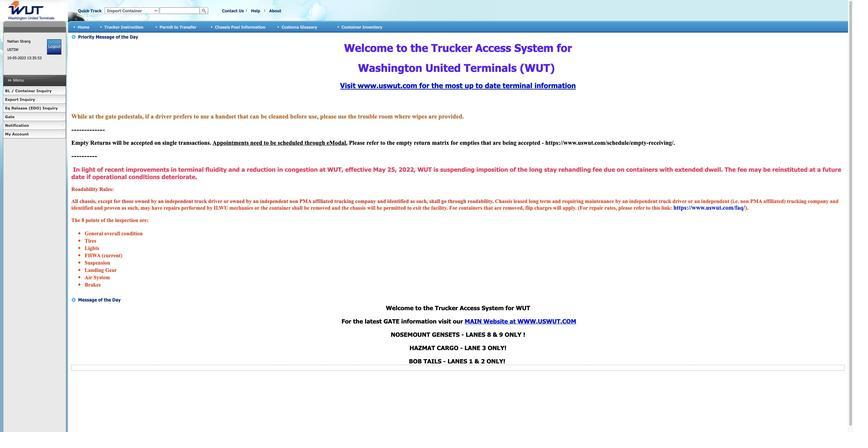 Task type: describe. For each thing, give the bounding box(es) containing it.
login image
[[47, 39, 61, 55]]

release
[[11, 106, 27, 110]]

ustiw
[[7, 47, 18, 52]]

pool
[[231, 25, 240, 29]]

10-
[[7, 56, 13, 60]]

container inventory
[[342, 25, 383, 29]]

bl
[[5, 89, 10, 93]]

(edo)
[[29, 106, 41, 110]]

us
[[239, 8, 244, 13]]

customs
[[282, 25, 299, 29]]

trucker instruction
[[104, 25, 143, 29]]

account
[[12, 132, 29, 136]]

glossary
[[300, 25, 318, 29]]

/
[[11, 89, 14, 93]]

help
[[251, 8, 260, 13]]

my
[[5, 132, 11, 136]]

inventory
[[363, 25, 383, 29]]

information
[[241, 25, 266, 29]]

export
[[5, 97, 19, 102]]

eq
[[5, 106, 10, 110]]

permit
[[160, 25, 173, 29]]

inquiry for container
[[36, 89, 52, 93]]

export inquiry link
[[3, 95, 66, 104]]

bl / container inquiry
[[5, 89, 52, 93]]

to
[[174, 25, 179, 29]]

notification link
[[3, 121, 66, 130]]

about link
[[270, 8, 281, 13]]

notification
[[5, 123, 29, 128]]

1 vertical spatial container
[[15, 89, 35, 93]]

track
[[91, 8, 102, 13]]



Task type: vqa. For each thing, say whether or not it's contained in the screenshot.
Notification
yes



Task type: locate. For each thing, give the bounding box(es) containing it.
about
[[270, 8, 281, 13]]

quick track
[[78, 8, 102, 13]]

contact
[[222, 8, 238, 13]]

inquiry for (edo)
[[43, 106, 58, 110]]

contact us link
[[222, 8, 244, 13]]

0 vertical spatial inquiry
[[36, 89, 52, 93]]

eq release (edo) inquiry link
[[3, 104, 66, 113]]

home
[[78, 25, 89, 29]]

chassis
[[215, 25, 230, 29]]

customs glossary
[[282, 25, 318, 29]]

container left the inventory
[[342, 25, 362, 29]]

1 horizontal spatial container
[[342, 25, 362, 29]]

inquiry up "export inquiry" "link"
[[36, 89, 52, 93]]

trucker
[[104, 25, 120, 29]]

bl / container inquiry link
[[3, 87, 66, 95]]

inquiry down bl / container inquiry
[[20, 97, 35, 102]]

container
[[342, 25, 362, 29], [15, 89, 35, 93]]

strang
[[20, 39, 31, 43]]

inquiry inside "link"
[[20, 97, 35, 102]]

nathan strang
[[7, 39, 31, 43]]

10-05-2023 13:35:53
[[7, 56, 42, 60]]

0 horizontal spatial container
[[15, 89, 35, 93]]

permit to transfer
[[160, 25, 197, 29]]

None text field
[[160, 7, 200, 14]]

2023
[[18, 56, 26, 60]]

chassis pool information
[[215, 25, 266, 29]]

05-
[[13, 56, 18, 60]]

export inquiry
[[5, 97, 35, 102]]

nathan
[[7, 39, 19, 43]]

inquiry
[[36, 89, 52, 93], [20, 97, 35, 102], [43, 106, 58, 110]]

help link
[[251, 8, 260, 13]]

eq release (edo) inquiry
[[5, 106, 58, 110]]

0 vertical spatial container
[[342, 25, 362, 29]]

my account
[[5, 132, 29, 136]]

quick
[[78, 8, 89, 13]]

container up export inquiry
[[15, 89, 35, 93]]

contact us
[[222, 8, 244, 13]]

gate
[[5, 115, 15, 119]]

1 vertical spatial inquiry
[[20, 97, 35, 102]]

gate link
[[3, 113, 66, 121]]

transfer
[[180, 25, 197, 29]]

inquiry right "(edo)"
[[43, 106, 58, 110]]

2 vertical spatial inquiry
[[43, 106, 58, 110]]

13:35:53
[[27, 56, 42, 60]]

my account link
[[3, 130, 66, 139]]

instruction
[[121, 25, 143, 29]]



